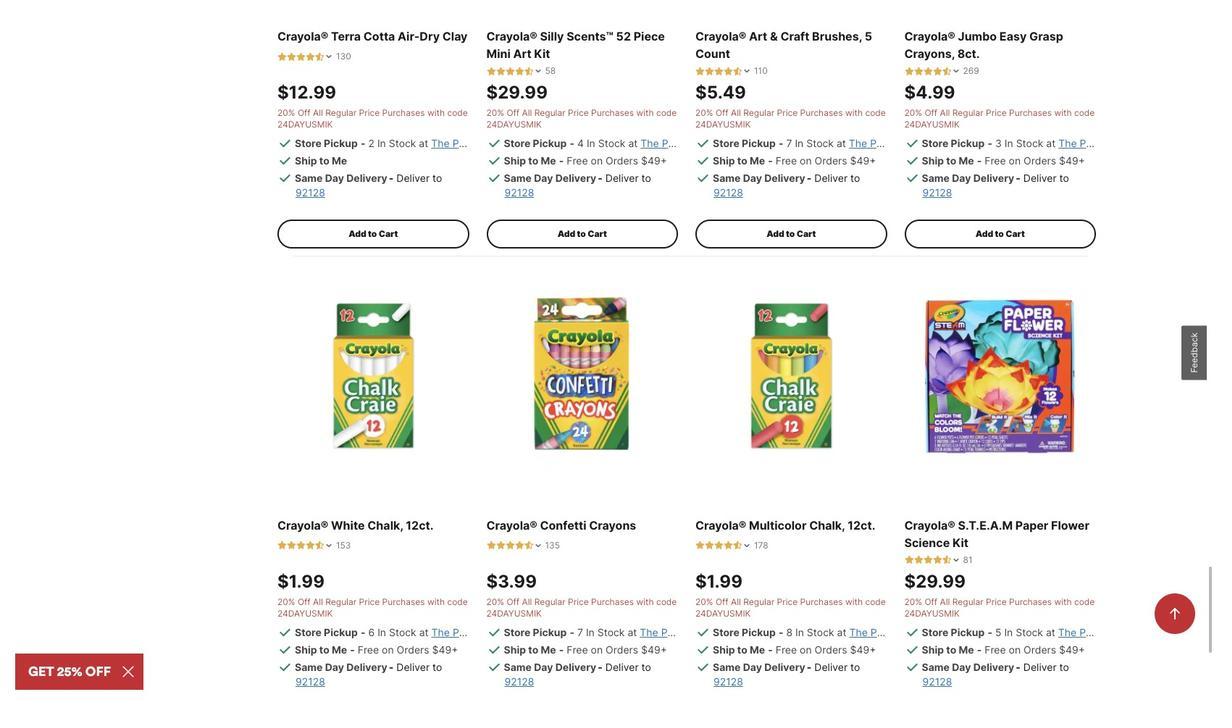 Task type: vqa. For each thing, say whether or not it's contained in the screenshot.
second $1.99 20% off all regular price purchases with code 24dayusmik from the right
yes



Task type: describe. For each thing, give the bounding box(es) containing it.
off for crayola® silly scents™ 52 piece mini art kit
[[507, 105, 520, 116]]

135
[[545, 538, 560, 548]]

crayola® for crayola® white chalk, 12ct.
[[278, 516, 329, 530]]

crayola® art & craft brushes, 5 count link
[[696, 26, 887, 60]]

153 button
[[278, 538, 351, 549]]

deliver for crayola® terra cotta air-dry clay
[[397, 170, 430, 182]]

code for crayola® silly scents™ 52 piece mini art kit
[[657, 105, 677, 116]]

same day delivery - deliver to 92128 for confetti
[[504, 659, 651, 685]]

free for art
[[776, 152, 797, 165]]

crayons
[[589, 516, 637, 530]]

110 dialog
[[696, 63, 768, 75]]

$3.99
[[487, 569, 537, 590]]

4
[[578, 135, 584, 147]]

92128 for crayola® confetti crayons
[[505, 673, 534, 685]]

in for confetti
[[586, 624, 595, 636]]

tabler image inside 81 dialog
[[905, 553, 914, 563]]

crayola® multicolor chalk, 12ct.
[[696, 516, 876, 530]]

crayola® jumbo easy grasp crayons, 8ct.
[[905, 27, 1064, 59]]

valley for crayola® confetti crayons
[[743, 624, 771, 636]]

ship to me - free on orders $49+ for s.t.e.a.m
[[922, 641, 1085, 653]]

imperial for crayola® confetti crayons
[[702, 624, 740, 636]]

pickup for jumbo
[[951, 135, 985, 147]]

$4.99 20% off all regular price purchases with code 24dayusmik
[[905, 80, 1095, 128]]

price for jumbo
[[986, 105, 1007, 116]]

81 dialog
[[905, 552, 973, 564]]

delivery for multicolor
[[765, 659, 806, 671]]

stock for crayola® white chalk, 12ct.
[[389, 624, 416, 636]]

crayola® for crayola® terra cotta air-dry clay
[[278, 27, 329, 41]]

store pickup - 5 in stock at the plaza at imperial valley
[[922, 624, 1190, 636]]

same for crayola® confetti crayons
[[504, 659, 532, 671]]

regular for multicolor
[[744, 594, 775, 605]]

store for crayola® s.t.e.a.m paper flower science kit
[[922, 624, 949, 636]]

flower
[[1052, 516, 1090, 530]]

regular for art
[[744, 105, 775, 116]]

valley for crayola® s.t.e.a.m paper flower science kit
[[1162, 624, 1190, 636]]

code for crayola® art & craft brushes, 5 count
[[866, 105, 886, 116]]

$29.99 20% off all regular price purchases with code 24dayusmik for scents™
[[487, 80, 677, 128]]

in for art
[[795, 135, 804, 147]]

grasp
[[1030, 27, 1064, 41]]

ship to me - free on orders $49+ for multicolor
[[713, 641, 876, 653]]

orders for crayola® s.t.e.a.m paper flower science kit
[[1024, 641, 1057, 653]]

science
[[905, 533, 950, 548]]

12ct. for crayola® multicolor chalk, 12ct.
[[848, 516, 876, 530]]

free for jumbo
[[985, 152, 1006, 165]]

130 button
[[278, 49, 351, 60]]

$49+ for crayola® multicolor chalk, 12ct.
[[850, 641, 876, 653]]

store pickup - 2 in stock at the plaza at imperial valley
[[295, 135, 563, 147]]

$4.99
[[905, 80, 956, 101]]

92128 for crayola® art & craft brushes, 5 count
[[714, 184, 743, 197]]

ship to me
[[295, 152, 347, 165]]

with for crayola® white chalk, 12ct.
[[427, 594, 445, 605]]

crayola® confetti crayons
[[487, 516, 637, 530]]

2
[[368, 135, 375, 147]]

crayola&#xae; confetti crayons image
[[487, 278, 678, 469]]

store for crayola® silly scents™ 52 piece mini art kit
[[504, 135, 531, 147]]

crayola&#xae; white chalk, 12ct. image
[[278, 278, 469, 469]]

same for crayola® art & craft brushes, 5 count
[[713, 170, 741, 182]]

ship for crayola® silly scents™ 52 piece mini art kit
[[504, 152, 526, 165]]

3
[[996, 135, 1002, 147]]

$3.99 20% off all regular price purchases with code 24dayusmik
[[487, 569, 677, 616]]

ship for crayola® white chalk, 12ct.
[[295, 641, 317, 653]]

day for s.t.e.a.m
[[952, 659, 971, 671]]

delivery for art
[[765, 170, 806, 182]]

the for crayola® white chalk, 12ct.
[[432, 624, 450, 636]]

tabler image inside 130 dialog
[[287, 50, 296, 59]]

on for white
[[382, 641, 394, 653]]

plaza for crayola® multicolor chalk, 12ct.
[[871, 624, 897, 636]]

crayola® jumbo easy grasp crayons, 8ct. link
[[905, 26, 1096, 60]]

orders for crayola® white chalk, 12ct.
[[397, 641, 429, 653]]

off for crayola® white chalk, 12ct.
[[298, 594, 311, 605]]

58 dialog
[[487, 63, 556, 75]]

crayola® silly scents™ 52 piece mini art kit
[[487, 27, 665, 59]]

ship for crayola® confetti crayons
[[504, 641, 526, 653]]

stock for crayola® jumbo easy grasp crayons, 8ct.
[[1016, 135, 1044, 147]]

valley for crayola® art & craft brushes, 5 count
[[952, 135, 980, 147]]

crayola® white chalk, 12ct.
[[278, 516, 434, 530]]

1 horizontal spatial 5
[[996, 624, 1002, 636]]

imperial for crayola® multicolor chalk, 12ct.
[[912, 624, 950, 636]]

8
[[787, 624, 793, 636]]

paper
[[1016, 516, 1049, 530]]

crayola® for crayola® confetti crayons
[[487, 516, 538, 530]]

code for crayola® jumbo easy grasp crayons, 8ct.
[[1075, 105, 1095, 116]]

deliver for crayola® s.t.e.a.m paper flower science kit
[[1024, 659, 1057, 671]]

in for silly
[[587, 135, 596, 147]]

multicolor
[[749, 516, 807, 530]]

81
[[963, 552, 973, 563]]

store pickup - 4 in stock at the plaza at imperial valley
[[504, 135, 772, 147]]

off for crayola® s.t.e.a.m paper flower science kit
[[925, 594, 938, 605]]

air-
[[398, 27, 420, 41]]

valley for crayola® multicolor chalk, 12ct.
[[953, 624, 981, 636]]

same for crayola® multicolor chalk, 12ct.
[[713, 659, 741, 671]]

craft
[[781, 27, 810, 41]]

piece
[[634, 27, 665, 41]]

add to cart button for $4.99
[[905, 218, 1096, 247]]

20% for crayola® confetti crayons
[[487, 594, 504, 605]]

cart for $12.99
[[379, 226, 398, 237]]

with for crayola® jumbo easy grasp crayons, 8ct.
[[1055, 105, 1072, 116]]

same for crayola® white chalk, 12ct.
[[295, 659, 323, 671]]

crayola® s.t.e.a.m paper flower science kit
[[905, 516, 1090, 548]]

110 button
[[696, 63, 768, 75]]

52
[[616, 27, 631, 41]]

ship for crayola® s.t.e.a.m paper flower science kit
[[922, 641, 944, 653]]

store pickup - 8 in stock at the plaza at imperial valley
[[713, 624, 981, 636]]

crayola® art & craft brushes, 5 count
[[696, 27, 873, 59]]

24dayusmik for crayola® confetti crayons
[[487, 606, 542, 616]]

scents™
[[567, 27, 614, 41]]

crayons,
[[905, 44, 955, 59]]

269
[[963, 63, 980, 74]]

crayola® multicolor chalk, 12ct. link
[[696, 514, 887, 532]]

the for crayola® jumbo easy grasp crayons, 8ct.
[[1059, 135, 1077, 147]]

add to cart for $4.99
[[976, 226, 1025, 237]]

92128 for crayola® s.t.e.a.m paper flower science kit
[[923, 673, 952, 685]]

92128 for crayola® white chalk, 12ct.
[[296, 673, 325, 685]]

20% for crayola® jumbo easy grasp crayons, 8ct.
[[905, 105, 923, 116]]

ship to me - free on orders $49+ for silly
[[504, 152, 667, 165]]

regular for jumbo
[[953, 105, 984, 116]]

count
[[696, 44, 730, 59]]

24dayusmik for crayola® silly scents™ 52 piece mini art kit
[[487, 117, 542, 128]]

$1.99 for crayola® white chalk, 12ct.
[[278, 569, 325, 590]]

$5.49 20% off all regular price purchases with code 24dayusmik
[[696, 80, 886, 128]]

crayola® terra cotta air-dry clay link
[[278, 26, 469, 43]]

free for multicolor
[[776, 641, 797, 653]]

confetti
[[540, 516, 587, 530]]

cotta
[[364, 27, 395, 41]]

crayola® confetti crayons link
[[487, 514, 678, 532]]

58 button
[[487, 63, 556, 75]]

free for silly
[[567, 152, 588, 165]]

me for crayola® s.t.e.a.m paper flower science kit
[[959, 641, 974, 653]]

me for crayola® confetti crayons
[[541, 641, 556, 653]]

crayola® s.t.e.a.m paper flower science kit link
[[905, 514, 1096, 549]]

$49+ for crayola® silly scents™ 52 piece mini art kit
[[641, 152, 667, 165]]

130 dialog
[[278, 49, 351, 60]]

same day delivery - deliver to 92128 for terra
[[295, 170, 442, 197]]

me for crayola® white chalk, 12ct.
[[332, 641, 347, 653]]

tabler image inside 135 dialog
[[515, 539, 524, 548]]

deliver for crayola® white chalk, 12ct.
[[397, 659, 430, 671]]

178 button
[[696, 538, 769, 549]]

24dayusmik for crayola® white chalk, 12ct.
[[278, 606, 333, 616]]

24dayusmik for crayola® multicolor chalk, 12ct.
[[696, 606, 751, 616]]

deliver for crayola® confetti crayons
[[606, 659, 639, 671]]



Task type: locate. For each thing, give the bounding box(es) containing it.
orders down store pickup - 3 in stock at the plaza at imperial valley
[[1024, 152, 1057, 165]]

ship to me - free on orders $49+ for confetti
[[504, 641, 667, 653]]

price inside $12.99 20% off all regular price purchases with code 24dayusmik
[[359, 105, 380, 116]]

stock for crayola® art & craft brushes, 5 count
[[807, 135, 834, 147]]

0 horizontal spatial $1.99
[[278, 569, 325, 590]]

0 horizontal spatial 7
[[578, 624, 583, 636]]

with for crayola® art & craft brushes, 5 count
[[846, 105, 863, 116]]

1 $1.99 20% off all regular price purchases with code 24dayusmik from the left
[[278, 569, 468, 616]]

cart
[[379, 226, 398, 237], [588, 226, 607, 237], [797, 226, 816, 237], [1006, 226, 1025, 237]]

purchases inside $12.99 20% off all regular price purchases with code 24dayusmik
[[382, 105, 425, 116]]

$5.49
[[696, 80, 746, 101]]

$1.99 down 178 dialog
[[696, 569, 743, 590]]

same day delivery - deliver to 92128
[[295, 170, 442, 197], [504, 170, 651, 197], [713, 170, 860, 197], [922, 170, 1070, 197], [295, 659, 442, 685], [504, 659, 651, 685], [713, 659, 860, 685], [922, 659, 1070, 685]]

price for art
[[777, 105, 798, 116]]

20% down 178 dropdown button
[[696, 594, 713, 605]]

kit
[[534, 44, 550, 59], [953, 533, 969, 548]]

4 add to cart button from the left
[[905, 218, 1096, 247]]

plaza
[[453, 135, 478, 147], [662, 135, 688, 147], [870, 135, 896, 147], [1080, 135, 1106, 147], [453, 624, 479, 636], [661, 624, 687, 636], [871, 624, 897, 636], [1080, 624, 1106, 636]]

same day delivery - deliver to 92128 for art
[[713, 170, 860, 197]]

price for multicolor
[[777, 594, 798, 605]]

delivery down 2
[[346, 170, 388, 182]]

2 $1.99 from the left
[[696, 569, 743, 590]]

price inside the $3.99 20% off all regular price purchases with code 24dayusmik
[[568, 594, 589, 605]]

regular down 58
[[535, 105, 566, 116]]

92128
[[296, 184, 325, 197], [505, 184, 534, 197], [714, 184, 743, 197], [923, 184, 952, 197], [296, 673, 325, 685], [505, 673, 534, 685], [714, 673, 743, 685], [923, 673, 952, 685]]

crayola® up the science
[[905, 516, 956, 530]]

81 button
[[905, 552, 973, 564]]

chalk, for multicolor
[[810, 516, 845, 530]]

$1.99 20% off all regular price purchases with code 24dayusmik up 8
[[696, 569, 886, 616]]

ship to me - free on orders $49+
[[504, 152, 667, 165], [713, 152, 876, 165], [922, 152, 1085, 165], [295, 641, 458, 653], [504, 641, 667, 653], [713, 641, 876, 653], [922, 641, 1085, 653]]

5
[[865, 27, 873, 41], [996, 624, 1002, 636]]

purchases for crayola® multicolor chalk, 12ct.
[[800, 594, 843, 605]]

3 add to cart from the left
[[767, 226, 816, 237]]

silly
[[540, 27, 564, 41]]

$1.99 down 153 'dialog'
[[278, 569, 325, 590]]

24dayusmik for crayola® art & craft brushes, 5 count
[[696, 117, 751, 128]]

on for jumbo
[[1009, 152, 1021, 165]]

purchases for crayola® terra cotta air-dry clay
[[382, 105, 425, 116]]

off down 58 popup button
[[507, 105, 520, 116]]

kit up 81
[[953, 533, 969, 548]]

on down the $3.99 20% off all regular price purchases with code 24dayusmik at bottom
[[591, 641, 603, 653]]

crayola®
[[278, 27, 329, 41], [487, 27, 538, 41], [696, 27, 747, 41], [905, 27, 956, 41], [278, 516, 329, 530], [487, 516, 538, 530], [696, 516, 747, 530], [905, 516, 956, 530]]

$49+
[[641, 152, 667, 165], [850, 152, 876, 165], [1059, 152, 1085, 165], [432, 641, 458, 653], [641, 641, 667, 653], [850, 641, 876, 653], [1059, 641, 1085, 653]]

in for white
[[378, 624, 386, 636]]

free for white
[[358, 641, 379, 653]]

orders
[[606, 152, 639, 165], [815, 152, 848, 165], [1024, 152, 1057, 165], [397, 641, 429, 653], [606, 641, 639, 653], [815, 641, 848, 653], [1024, 641, 1057, 653]]

24dayusmik
[[278, 117, 333, 128], [487, 117, 542, 128], [696, 117, 751, 128], [905, 117, 960, 128], [278, 606, 333, 616], [487, 606, 542, 616], [696, 606, 751, 616], [905, 606, 960, 616]]

20% down the 81 popup button
[[905, 594, 923, 605]]

art inside 'crayola® art & craft brushes, 5 count'
[[749, 27, 768, 41]]

regular for s.t.e.a.m
[[953, 594, 984, 605]]

$12.99 20% off all regular price purchases with code 24dayusmik
[[278, 80, 468, 128]]

20% down $3.99 at the bottom left of page
[[487, 594, 504, 605]]

off down $5.49
[[716, 105, 729, 116]]

off down $12.99
[[298, 105, 311, 116]]

ship
[[295, 152, 317, 165], [504, 152, 526, 165], [713, 152, 735, 165], [922, 152, 944, 165], [295, 641, 317, 653], [504, 641, 526, 653], [713, 641, 735, 653], [922, 641, 944, 653]]

all down $3.99 at the bottom left of page
[[522, 594, 532, 605]]

code inside the $3.99 20% off all regular price purchases with code 24dayusmik
[[657, 594, 677, 605]]

all inside the $3.99 20% off all regular price purchases with code 24dayusmik
[[522, 594, 532, 605]]

brushes,
[[812, 27, 862, 41]]

the for crayola® s.t.e.a.m paper flower science kit
[[1059, 624, 1077, 636]]

ship to me - free on orders $49+ down 8
[[713, 641, 876, 653]]

24dayusmik down $12.99
[[278, 117, 333, 128]]

add to cart
[[349, 226, 398, 237], [558, 226, 607, 237], [767, 226, 816, 237], [976, 226, 1025, 237]]

1 vertical spatial $29.99
[[905, 569, 966, 590]]

1 horizontal spatial $1.99
[[696, 569, 743, 590]]

ship to me - free on orders $49+ down $5.49 20% off all regular price purchases with code 24dayusmik
[[713, 152, 876, 165]]

58
[[545, 63, 556, 74]]

add to cart button
[[278, 218, 469, 247], [487, 218, 678, 247], [696, 218, 887, 247], [905, 218, 1096, 247]]

the for crayola® multicolor chalk, 12ct.
[[850, 624, 868, 636]]

20% down $5.49
[[696, 105, 713, 116]]

day for white
[[325, 659, 344, 671]]

orders down $5.49 20% off all regular price purchases with code 24dayusmik
[[815, 152, 848, 165]]

off for crayola® jumbo easy grasp crayons, 8ct.
[[925, 105, 938, 116]]

24dayusmik down 58 popup button
[[487, 117, 542, 128]]

3 add from the left
[[767, 226, 785, 237]]

code inside $4.99 20% off all regular price purchases with code 24dayusmik
[[1075, 105, 1095, 116]]

orders for crayola® multicolor chalk, 12ct.
[[815, 641, 848, 653]]

regular down '110'
[[744, 105, 775, 116]]

130
[[336, 49, 351, 60]]

269 button
[[905, 63, 980, 75]]

0 vertical spatial store pickup - 7 in stock at the plaza at imperial valley
[[713, 135, 980, 147]]

orders down store pickup - 4 in stock at the plaza at imperial valley
[[606, 152, 639, 165]]

crayola® up 153 'popup button' on the bottom of page
[[278, 516, 329, 530]]

2 $1.99 20% off all regular price purchases with code 24dayusmik from the left
[[696, 569, 886, 616]]

deliver
[[397, 170, 430, 182], [606, 170, 639, 182], [815, 170, 848, 182], [1024, 170, 1057, 182], [397, 659, 430, 671], [606, 659, 639, 671], [815, 659, 848, 671], [1024, 659, 1057, 671]]

20% down $12.99
[[278, 105, 295, 116]]

store down $4.99
[[922, 135, 949, 147]]

20% down $4.99
[[905, 105, 923, 116]]

art inside crayola® silly scents™ 52 piece mini art kit
[[513, 44, 532, 59]]

$1.99 20% off all regular price purchases with code 24dayusmik
[[278, 569, 468, 616], [696, 569, 886, 616]]

to
[[319, 152, 330, 165], [529, 152, 539, 165], [738, 152, 748, 165], [947, 152, 957, 165], [433, 170, 442, 182], [642, 170, 651, 182], [851, 170, 860, 182], [1060, 170, 1070, 182], [368, 226, 377, 237], [577, 226, 586, 237], [786, 226, 795, 237], [995, 226, 1004, 237], [319, 641, 330, 653], [529, 641, 539, 653], [738, 641, 748, 653], [947, 641, 957, 653], [433, 659, 442, 671], [642, 659, 651, 671], [851, 659, 860, 671], [1060, 659, 1070, 671]]

24dayusmik down 178 dialog
[[696, 606, 751, 616]]

regular down the 153
[[326, 594, 357, 605]]

crayola® up count
[[696, 27, 747, 41]]

tabler image
[[287, 50, 296, 59], [496, 64, 505, 74], [515, 64, 524, 74], [524, 64, 534, 74], [696, 64, 705, 74], [705, 64, 715, 74], [733, 64, 743, 74], [905, 64, 914, 74], [914, 64, 924, 74], [924, 64, 933, 74], [278, 539, 287, 548], [287, 539, 296, 548], [296, 539, 306, 548], [306, 539, 315, 548], [515, 539, 524, 548], [696, 539, 705, 548], [705, 539, 715, 548], [733, 539, 743, 548], [905, 553, 914, 563]]

chalk,
[[368, 516, 403, 530], [810, 516, 845, 530]]

$29.99 down 58 popup button
[[487, 80, 548, 101]]

all down 153 'dialog'
[[313, 594, 323, 605]]

1 add to cart button from the left
[[278, 218, 469, 247]]

on for silly
[[591, 152, 603, 165]]

20% inside the $3.99 20% off all regular price purchases with code 24dayusmik
[[487, 594, 504, 605]]

$29.99 20% off all regular price purchases with code 24dayusmik up 4
[[487, 80, 677, 128]]

orders down the $3.99 20% off all regular price purchases with code 24dayusmik at bottom
[[606, 641, 639, 653]]

delivery down store pickup - 5 in stock at the plaza at imperial valley
[[974, 659, 1015, 671]]

me for crayola® multicolor chalk, 12ct.
[[750, 641, 765, 653]]

0 horizontal spatial chalk,
[[368, 516, 403, 530]]

on down store pickup - 5 in stock at the plaza at imperial valley
[[1009, 641, 1021, 653]]

purchases inside $5.49 20% off all regular price purchases with code 24dayusmik
[[800, 105, 843, 116]]

$49+ for crayola® s.t.e.a.m paper flower science kit
[[1059, 641, 1085, 653]]

1 horizontal spatial kit
[[953, 533, 969, 548]]

1 $1.99 from the left
[[278, 569, 325, 590]]

7 down the $3.99 20% off all regular price purchases with code 24dayusmik at bottom
[[578, 624, 583, 636]]

with
[[427, 105, 445, 116], [637, 105, 654, 116], [846, 105, 863, 116], [1055, 105, 1072, 116], [427, 594, 445, 605], [637, 594, 654, 605], [846, 594, 863, 605], [1055, 594, 1072, 605]]

crayola® up crayons,
[[905, 27, 956, 41]]

$49+ for crayola® white chalk, 12ct.
[[432, 641, 458, 653]]

all inside $5.49 20% off all regular price purchases with code 24dayusmik
[[731, 105, 741, 116]]

on down "store pickup - 8 in stock at the plaza at imperial valley"
[[800, 641, 812, 653]]

white
[[331, 516, 365, 530]]

day for jumbo
[[952, 170, 971, 182]]

store pickup - 7 in stock at the plaza at imperial valley
[[713, 135, 980, 147], [504, 624, 771, 636]]

4 add to cart from the left
[[976, 226, 1025, 237]]

price for confetti
[[568, 594, 589, 605]]

on down store pickup - 4 in stock at the plaza at imperial valley
[[591, 152, 603, 165]]

purchases for crayola® s.t.e.a.m paper flower science kit
[[1010, 594, 1052, 605]]

store up ship to me
[[295, 135, 322, 147]]

0 vertical spatial $29.99 20% off all regular price purchases with code 24dayusmik
[[487, 80, 677, 128]]

orders down store pickup - 5 in stock at the plaza at imperial valley
[[1024, 641, 1057, 653]]

0 horizontal spatial $1.99 20% off all regular price purchases with code 24dayusmik
[[278, 569, 468, 616]]

92128 for crayola® terra cotta air-dry clay
[[296, 184, 325, 197]]

the
[[431, 135, 450, 147], [641, 135, 659, 147], [849, 135, 868, 147], [1059, 135, 1077, 147], [432, 624, 450, 636], [640, 624, 659, 636], [850, 624, 868, 636], [1059, 624, 1077, 636]]

20% for crayola® white chalk, 12ct.
[[278, 594, 295, 605]]

regular inside $4.99 20% off all regular price purchases with code 24dayusmik
[[953, 105, 984, 116]]

0 vertical spatial kit
[[534, 44, 550, 59]]

all down the 81 popup button
[[940, 594, 950, 605]]

store for crayola® confetti crayons
[[504, 624, 531, 636]]

2 chalk, from the left
[[810, 516, 845, 530]]

178 dialog
[[696, 538, 769, 549]]

0 vertical spatial art
[[749, 27, 768, 41]]

free down 6
[[358, 641, 379, 653]]

ship to me - free on orders $49+ down store pickup - 5 in stock at the plaza at imperial valley
[[922, 641, 1085, 653]]

crayola&#xae; multicolor chalk, 12ct. image
[[696, 278, 887, 469]]

with inside $12.99 20% off all regular price purchases with code 24dayusmik
[[427, 105, 445, 116]]

free down the $3.99 20% off all regular price purchases with code 24dayusmik at bottom
[[567, 641, 588, 653]]

1 horizontal spatial 12ct.
[[848, 516, 876, 530]]

terra
[[331, 27, 361, 41]]

regular inside $12.99 20% off all regular price purchases with code 24dayusmik
[[326, 105, 357, 116]]

same
[[295, 170, 323, 182], [504, 170, 532, 182], [713, 170, 741, 182], [922, 170, 950, 182], [295, 659, 323, 671], [504, 659, 532, 671], [713, 659, 741, 671], [922, 659, 950, 671]]

in
[[377, 135, 386, 147], [587, 135, 596, 147], [795, 135, 804, 147], [1005, 135, 1014, 147], [378, 624, 386, 636], [586, 624, 595, 636], [796, 624, 804, 636], [1005, 624, 1013, 636]]

135 dialog
[[487, 538, 560, 549]]

store pickup - 3 in stock at the plaza at imperial valley
[[922, 135, 1190, 147]]

with inside the $3.99 20% off all regular price purchases with code 24dayusmik
[[637, 594, 654, 605]]

0 horizontal spatial 12ct.
[[406, 516, 434, 530]]

same for crayola® silly scents™ 52 piece mini art kit
[[504, 170, 532, 182]]

crayola® inside crayola® silly scents™ 52 piece mini art kit
[[487, 27, 538, 41]]

$29.99
[[487, 80, 548, 101], [905, 569, 966, 590]]

store down the 81 popup button
[[922, 624, 949, 636]]

store pickup - 7 in stock at the plaza at imperial valley down $5.49 20% off all regular price purchases with code 24dayusmik
[[713, 135, 980, 147]]

crayola® terra cotta air-dry clay
[[278, 27, 468, 41]]

store pickup - 7 in stock at the plaza at imperial valley down the $3.99 20% off all regular price purchases with code 24dayusmik at bottom
[[504, 624, 771, 636]]

code for crayola® multicolor chalk, 12ct.
[[866, 594, 886, 605]]

1 chalk, from the left
[[368, 516, 403, 530]]

1 vertical spatial store pickup - 7 in stock at the plaza at imperial valley
[[504, 624, 771, 636]]

free down 4
[[567, 152, 588, 165]]

1 vertical spatial kit
[[953, 533, 969, 548]]

off down 153 'dialog'
[[298, 594, 311, 605]]

$29.99 20% off all regular price purchases with code 24dayusmik down 81
[[905, 569, 1095, 616]]

delivery down 3
[[974, 170, 1015, 182]]

day for terra
[[325, 170, 344, 182]]

art left &
[[749, 27, 768, 41]]

store pickup - 7 in stock at the plaza at imperial valley for $5.49
[[713, 135, 980, 147]]

all
[[313, 105, 323, 116], [522, 105, 532, 116], [731, 105, 741, 116], [940, 105, 950, 116], [313, 594, 323, 605], [522, 594, 532, 605], [731, 594, 741, 605], [940, 594, 950, 605]]

all for white
[[313, 594, 323, 605]]

me for crayola® art & craft brushes, 5 count
[[750, 152, 765, 165]]

0 vertical spatial 7
[[787, 135, 792, 147]]

crayola® inside crayola® jumbo easy grasp crayons, 8ct.
[[905, 27, 956, 41]]

24dayusmik for crayola® jumbo easy grasp crayons, 8ct.
[[905, 117, 960, 128]]

add to cart for $29.99
[[558, 226, 607, 237]]

code inside $12.99 20% off all regular price purchases with code 24dayusmik
[[447, 105, 468, 116]]

20% inside $5.49 20% off all regular price purchases with code 24dayusmik
[[696, 105, 713, 116]]

code
[[447, 105, 468, 116], [657, 105, 677, 116], [866, 105, 886, 116], [1075, 105, 1095, 116], [447, 594, 468, 605], [657, 594, 677, 605], [866, 594, 886, 605], [1075, 594, 1095, 605]]

free down $5.49 20% off all regular price purchases with code 24dayusmik
[[776, 152, 797, 165]]

153
[[336, 538, 351, 548]]

free down 8
[[776, 641, 797, 653]]

1 vertical spatial 7
[[578, 624, 583, 636]]

ship to me - free on orders $49+ down 3
[[922, 152, 1085, 165]]

24dayusmik down $4.99
[[905, 117, 960, 128]]

5 inside 'crayola® art & craft brushes, 5 count'
[[865, 27, 873, 41]]

store down $3.99 at the bottom left of page
[[504, 624, 531, 636]]

1 horizontal spatial $29.99
[[905, 569, 966, 590]]

3 cart from the left
[[797, 226, 816, 237]]

crayola® for crayola® art & craft brushes, 5 count
[[696, 27, 747, 41]]

purchases for crayola® confetti crayons
[[591, 594, 634, 605]]

with for crayola® silly scents™ 52 piece mini art kit
[[637, 105, 654, 116]]

all inside $12.99 20% off all regular price purchases with code 24dayusmik
[[313, 105, 323, 116]]

regular down 269
[[953, 105, 984, 116]]

all inside $4.99 20% off all regular price purchases with code 24dayusmik
[[940, 105, 950, 116]]

0 vertical spatial 5
[[865, 27, 873, 41]]

off inside $12.99 20% off all regular price purchases with code 24dayusmik
[[298, 105, 311, 116]]

clay
[[443, 27, 468, 41]]

4 cart from the left
[[1006, 226, 1025, 237]]

delivery for confetti
[[556, 659, 597, 671]]

crayola® inside 'crayola® art & craft brushes, 5 count'
[[696, 27, 747, 41]]

all for art
[[731, 105, 741, 116]]

dry
[[420, 27, 440, 41]]

ship to me - free on orders $49+ down the $3.99 20% off all regular price purchases with code 24dayusmik at bottom
[[504, 641, 667, 653]]

1 horizontal spatial $29.99 20% off all regular price purchases with code 24dayusmik
[[905, 569, 1095, 616]]

off down $3.99 at the bottom left of page
[[507, 594, 520, 605]]

1 cart from the left
[[379, 226, 398, 237]]

all down $5.49
[[731, 105, 741, 116]]

0 horizontal spatial $29.99 20% off all regular price purchases with code 24dayusmik
[[487, 80, 677, 128]]

7 for $3.99
[[578, 624, 583, 636]]

orders for crayola® jumbo easy grasp crayons, 8ct.
[[1024, 152, 1057, 165]]

chalk, right multicolor
[[810, 516, 845, 530]]

store pickup - 6 in stock at the plaza at imperial valley
[[295, 624, 563, 636]]

price for silly
[[568, 105, 589, 116]]

store left 4
[[504, 135, 531, 147]]

110
[[754, 63, 768, 74]]

in for terra
[[377, 135, 386, 147]]

off down the 81 popup button
[[925, 594, 938, 605]]

24dayusmik inside $4.99 20% off all regular price purchases with code 24dayusmik
[[905, 117, 960, 128]]

all down $4.99
[[940, 105, 950, 116]]

store pickup - 7 in stock at the plaza at imperial valley for $3.99
[[504, 624, 771, 636]]

off inside the $3.99 20% off all regular price purchases with code 24dayusmik
[[507, 594, 520, 605]]

-
[[361, 135, 366, 147], [570, 135, 575, 147], [779, 135, 784, 147], [988, 135, 993, 147], [559, 152, 564, 165], [768, 152, 773, 165], [977, 152, 982, 165], [389, 170, 394, 182], [598, 170, 603, 182], [807, 170, 812, 182], [1016, 170, 1021, 182], [361, 624, 366, 636], [570, 624, 575, 636], [779, 624, 784, 636], [988, 624, 993, 636], [350, 641, 355, 653], [559, 641, 564, 653], [768, 641, 773, 653], [977, 641, 982, 653], [389, 659, 394, 671], [598, 659, 603, 671], [807, 659, 812, 671], [1016, 659, 1021, 671]]

20% down 153 'popup button' on the bottom of page
[[278, 594, 295, 605]]

crayola® inside crayola® s.t.e.a.m paper flower science kit
[[905, 516, 956, 530]]

24dayusmik inside $12.99 20% off all regular price purchases with code 24dayusmik
[[278, 117, 333, 128]]

0 vertical spatial $29.99
[[487, 80, 548, 101]]

in for s.t.e.a.m
[[1005, 624, 1013, 636]]

12ct.
[[406, 516, 434, 530], [848, 516, 876, 530]]

269 dialog
[[905, 63, 980, 75]]

tabler image
[[278, 50, 287, 59], [296, 50, 306, 59], [306, 50, 315, 59], [315, 50, 325, 59], [487, 64, 496, 74], [505, 64, 515, 74], [715, 64, 724, 74], [724, 64, 733, 74], [933, 64, 942, 74], [942, 64, 952, 74], [315, 539, 325, 548], [487, 539, 496, 548], [496, 539, 505, 548], [505, 539, 515, 548], [524, 539, 534, 548], [715, 539, 724, 548], [724, 539, 733, 548], [914, 553, 924, 563], [924, 553, 933, 563], [933, 553, 942, 563], [942, 553, 952, 563]]

1 vertical spatial art
[[513, 44, 532, 59]]

20% for crayola® silly scents™ 52 piece mini art kit
[[487, 105, 504, 116]]

off for crayola® art & craft brushes, 5 count
[[716, 105, 729, 116]]

2 add to cart from the left
[[558, 226, 607, 237]]

with inside $5.49 20% off all regular price purchases with code 24dayusmik
[[846, 105, 863, 116]]

ship to me - free on orders $49+ down 4
[[504, 152, 667, 165]]

20% inside $12.99 20% off all regular price purchases with code 24dayusmik
[[278, 105, 295, 116]]

0 horizontal spatial art
[[513, 44, 532, 59]]

add for $12.99
[[349, 226, 366, 237]]

crayola® up 130 dialog
[[278, 27, 329, 41]]

8ct.
[[958, 44, 980, 59]]

regular for terra
[[326, 105, 357, 116]]

7
[[787, 135, 792, 147], [578, 624, 583, 636]]

regular inside $5.49 20% off all regular price purchases with code 24dayusmik
[[744, 105, 775, 116]]

6
[[368, 624, 375, 636]]

same day delivery - deliver to 92128 for silly
[[504, 170, 651, 197]]

at
[[419, 135, 429, 147], [481, 135, 491, 147], [629, 135, 638, 147], [691, 135, 700, 147], [837, 135, 846, 147], [899, 135, 909, 147], [1047, 135, 1056, 147], [1109, 135, 1118, 147], [419, 624, 429, 636], [481, 624, 491, 636], [628, 624, 637, 636], [690, 624, 699, 636], [837, 624, 847, 636], [900, 624, 909, 636], [1046, 624, 1056, 636], [1109, 624, 1118, 636]]

stock for crayola® terra cotta air-dry clay
[[389, 135, 416, 147]]

regular down 178
[[744, 594, 775, 605]]

code for crayola® confetti crayons
[[657, 594, 677, 605]]

20% down 58 popup button
[[487, 105, 504, 116]]

store left 8
[[713, 624, 740, 636]]

kit up 58
[[534, 44, 550, 59]]

off inside $5.49 20% off all regular price purchases with code 24dayusmik
[[716, 105, 729, 116]]

delivery down 6
[[346, 659, 388, 671]]

crayola® white chalk, 12ct. link
[[278, 514, 469, 532]]

imperial for crayola® white chalk, 12ct.
[[494, 624, 532, 636]]

&
[[770, 27, 778, 41]]

regular
[[326, 105, 357, 116], [535, 105, 566, 116], [744, 105, 775, 116], [953, 105, 984, 116], [326, 594, 357, 605], [535, 594, 566, 605], [744, 594, 775, 605], [953, 594, 984, 605]]

$1.99 20% off all regular price purchases with code 24dayusmik up 6
[[278, 569, 468, 616]]

art
[[749, 27, 768, 41], [513, 44, 532, 59]]

24dayusmik for crayola® terra cotta air-dry clay
[[278, 117, 333, 128]]

delivery
[[346, 170, 388, 182], [556, 170, 597, 182], [765, 170, 806, 182], [974, 170, 1015, 182], [346, 659, 388, 671], [556, 659, 597, 671], [765, 659, 806, 671], [974, 659, 1015, 671]]

purchases inside $4.99 20% off all regular price purchases with code 24dayusmik
[[1010, 105, 1052, 116]]

code for crayola® terra cotta air-dry clay
[[447, 105, 468, 116]]

crayola® up mini
[[487, 27, 538, 41]]

on down store pickup - 6 in stock at the plaza at imperial valley
[[382, 641, 394, 653]]

ship to me - free on orders $49+ for jumbo
[[922, 152, 1085, 165]]

with inside $4.99 20% off all regular price purchases with code 24dayusmik
[[1055, 105, 1072, 116]]

regular down $3.99 at the bottom left of page
[[535, 594, 566, 605]]

0 horizontal spatial 5
[[865, 27, 873, 41]]

1 horizontal spatial 7
[[787, 135, 792, 147]]

regular inside the $3.99 20% off all regular price purchases with code 24dayusmik
[[535, 594, 566, 605]]

20% inside $4.99 20% off all regular price purchases with code 24dayusmik
[[905, 105, 923, 116]]

1 horizontal spatial $1.99 20% off all regular price purchases with code 24dayusmik
[[696, 569, 886, 616]]

0 horizontal spatial kit
[[534, 44, 550, 59]]

same day delivery - deliver to 92128 for multicolor
[[713, 659, 860, 685]]

crayola® silly scents™ 52 piece mini art kit link
[[487, 26, 678, 60]]

ship to me - free on orders $49+ for art
[[713, 152, 876, 165]]

1 add from the left
[[349, 226, 366, 237]]

delivery down 4
[[556, 170, 597, 182]]

add
[[349, 226, 366, 237], [558, 226, 576, 237], [767, 226, 785, 237], [976, 226, 994, 237]]

1 vertical spatial 5
[[996, 624, 1002, 636]]

tabler image inside 153 'dialog'
[[315, 539, 325, 548]]

crayola® up 135 dropdown button
[[487, 516, 538, 530]]

kit inside crayola® silly scents™ 52 piece mini art kit
[[534, 44, 550, 59]]

store
[[295, 135, 322, 147], [504, 135, 531, 147], [713, 135, 740, 147], [922, 135, 949, 147], [295, 624, 322, 636], [504, 624, 531, 636], [713, 624, 740, 636], [922, 624, 949, 636]]

price inside $5.49 20% off all regular price purchases with code 24dayusmik
[[777, 105, 798, 116]]

pickup for silly
[[533, 135, 567, 147]]

crayola&#xae; s.t.e.a.m paper flower science kit image
[[905, 278, 1096, 469]]

135 button
[[487, 538, 560, 549]]

delivery down the $3.99 20% off all regular price purchases with code 24dayusmik at bottom
[[556, 659, 597, 671]]

178
[[754, 538, 769, 548]]

1 horizontal spatial art
[[749, 27, 768, 41]]

chalk, right "white"
[[368, 516, 403, 530]]

stock for crayola® s.t.e.a.m paper flower science kit
[[1016, 624, 1044, 636]]

3 add to cart button from the left
[[696, 218, 887, 247]]

me for crayola® silly scents™ 52 piece mini art kit
[[541, 152, 556, 165]]

jumbo
[[958, 27, 997, 41]]

24dayusmik inside $5.49 20% off all regular price purchases with code 24dayusmik
[[696, 117, 751, 128]]

1 12ct. from the left
[[406, 516, 434, 530]]

all down $12.99
[[313, 105, 323, 116]]

the for crayola® terra cotta air-dry clay
[[431, 135, 450, 147]]

$12.99
[[278, 80, 336, 101]]

orders down store pickup - 6 in stock at the plaza at imperial valley
[[397, 641, 429, 653]]

pickup for terra
[[324, 135, 358, 147]]

crayola® for crayola® multicolor chalk, 12ct.
[[696, 516, 747, 530]]

kit inside crayola® s.t.e.a.m paper flower science kit
[[953, 533, 969, 548]]

in for jumbo
[[1005, 135, 1014, 147]]

4 add from the left
[[976, 226, 994, 237]]

0 horizontal spatial $29.99
[[487, 80, 548, 101]]

art up 58 popup button
[[513, 44, 532, 59]]

$29.99 down the 81 popup button
[[905, 569, 966, 590]]

all down 178 dialog
[[731, 594, 741, 605]]

purchases inside the $3.99 20% off all regular price purchases with code 24dayusmik
[[591, 594, 634, 605]]

regular down 81
[[953, 594, 984, 605]]

store down $5.49
[[713, 135, 740, 147]]

2 12ct. from the left
[[848, 516, 876, 530]]

with for crayola® confetti crayons
[[637, 594, 654, 605]]

cart for $4.99
[[1006, 226, 1025, 237]]

s.t.e.a.m
[[958, 516, 1013, 530]]

7 down $5.49 20% off all regular price purchases with code 24dayusmik
[[787, 135, 792, 147]]

2 add from the left
[[558, 226, 576, 237]]

free down 3
[[985, 152, 1006, 165]]

on
[[591, 152, 603, 165], [800, 152, 812, 165], [1009, 152, 1021, 165], [382, 641, 394, 653], [591, 641, 603, 653], [800, 641, 812, 653], [1009, 641, 1021, 653]]

crayola® up 178 dialog
[[696, 516, 747, 530]]

24dayusmik down $3.99 at the bottom left of page
[[487, 606, 542, 616]]

regular down $12.99
[[326, 105, 357, 116]]

$1.99
[[278, 569, 325, 590], [696, 569, 743, 590]]

24dayusmik inside the $3.99 20% off all regular price purchases with code 24dayusmik
[[487, 606, 542, 616]]

price for white
[[359, 594, 380, 605]]

imperial for crayola® art & craft brushes, 5 count
[[911, 135, 949, 147]]

add to cart button for $12.99
[[278, 218, 469, 247]]

purchases
[[382, 105, 425, 116], [591, 105, 634, 116], [800, 105, 843, 116], [1010, 105, 1052, 116], [382, 594, 425, 605], [591, 594, 634, 605], [800, 594, 843, 605], [1010, 594, 1052, 605]]

1 horizontal spatial chalk,
[[810, 516, 845, 530]]

delivery down 8
[[765, 659, 806, 671]]

on down store pickup - 3 in stock at the plaza at imperial valley
[[1009, 152, 1021, 165]]

pickup
[[324, 135, 358, 147], [533, 135, 567, 147], [742, 135, 776, 147], [951, 135, 985, 147], [324, 624, 358, 636], [533, 624, 567, 636], [742, 624, 776, 636], [951, 624, 985, 636]]

1 add to cart from the left
[[349, 226, 398, 237]]

store left 6
[[295, 624, 322, 636]]

same for crayola® jumbo easy grasp crayons, 8ct.
[[922, 170, 950, 182]]

off for crayola® confetti crayons
[[507, 594, 520, 605]]

off down $4.99
[[925, 105, 938, 116]]

7 for $5.49
[[787, 135, 792, 147]]

2 add to cart button from the left
[[487, 218, 678, 247]]

92128 for crayola® silly scents™ 52 piece mini art kit
[[505, 184, 534, 197]]

mini
[[487, 44, 511, 59]]

all for multicolor
[[731, 594, 741, 605]]

1 vertical spatial $29.99 20% off all regular price purchases with code 24dayusmik
[[905, 569, 1095, 616]]

off inside $4.99 20% off all regular price purchases with code 24dayusmik
[[925, 105, 938, 116]]

me
[[332, 152, 347, 165], [541, 152, 556, 165], [750, 152, 765, 165], [959, 152, 974, 165], [332, 641, 347, 653], [541, 641, 556, 653], [750, 641, 765, 653], [959, 641, 974, 653]]

price inside $4.99 20% off all regular price purchases with code 24dayusmik
[[986, 105, 1007, 116]]

easy
[[1000, 27, 1027, 41]]

off for crayola® terra cotta air-dry clay
[[298, 105, 311, 116]]

$29.99 20% off all regular price purchases with code 24dayusmik
[[487, 80, 677, 128], [905, 569, 1095, 616]]

price for s.t.e.a.m
[[986, 594, 1007, 605]]

153 dialog
[[278, 538, 351, 549]]

2 cart from the left
[[588, 226, 607, 237]]

valley for crayola® white chalk, 12ct.
[[535, 624, 563, 636]]

code inside $5.49 20% off all regular price purchases with code 24dayusmik
[[866, 105, 886, 116]]

regular for silly
[[535, 105, 566, 116]]



